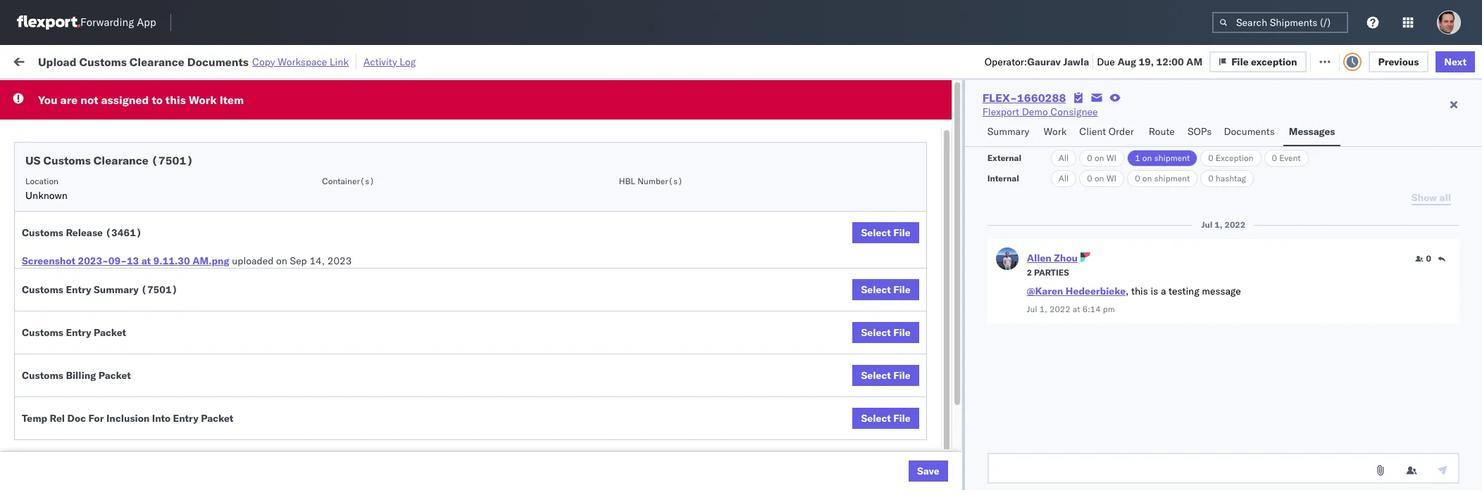 Task type: describe. For each thing, give the bounding box(es) containing it.
4 pdt, from the top
[[308, 262, 331, 275]]

packet for customs billing packet
[[98, 370, 131, 382]]

4 1846748 from the top
[[926, 231, 969, 244]]

jul inside "@karen hedeerbieke , this is a testing message jul 1, 2022 at 6:14 pm"
[[1027, 304, 1037, 315]]

1 vertical spatial gaurav
[[1315, 138, 1346, 151]]

flex-1660288
[[982, 91, 1066, 105]]

pickup for "confirm pickup from los angeles, ca" button
[[71, 386, 101, 398]]

confirm pickup from los angeles, ca link
[[32, 385, 200, 399]]

1 fcl from the top
[[529, 138, 547, 151]]

mode
[[498, 113, 519, 124]]

6 fcl from the top
[[529, 448, 547, 461]]

6 schedule from the top
[[32, 324, 74, 336]]

ocean fcl for third schedule pickup from los angeles, ca link from the top
[[498, 262, 547, 275]]

customs billing packet
[[22, 370, 131, 382]]

0 exception
[[1208, 153, 1254, 163]]

2 vertical spatial jawla
[[1349, 231, 1373, 244]]

flexport. image
[[17, 15, 80, 30]]

los for 2nd schedule pickup from los angeles, ca link from the bottom
[[133, 324, 149, 336]]

uetu5238478
[[1080, 324, 1148, 337]]

2 1846748 from the top
[[926, 169, 969, 182]]

customs up customs billing packet
[[22, 327, 63, 340]]

1 nov from the top
[[333, 138, 352, 151]]

temp
[[22, 413, 47, 425]]

sops
[[1188, 125, 1212, 138]]

0 horizontal spatial flexport demo consignee
[[604, 448, 719, 461]]

resize handle column header for client name 'button'
[[686, 109, 703, 491]]

0 button
[[1415, 254, 1431, 265]]

maeu9736123
[[1110, 448, 1182, 461]]

(0)
[[229, 55, 248, 67]]

test123456 for upload customs clearance documents
[[1110, 293, 1170, 306]]

documents button
[[1218, 119, 1283, 147]]

angeles, for fifth schedule pickup from los angeles, ca link from the top of the page
[[151, 448, 190, 460]]

packet for customs entry packet
[[94, 327, 126, 340]]

pst, for 12,
[[308, 448, 330, 461]]

2 flex-1846748 from the top
[[896, 169, 969, 182]]

from down temp rel doc for inclusion into entry packet
[[110, 448, 130, 460]]

pm left container(s) at the left top of page
[[291, 169, 306, 182]]

select file button for customs release (3461)
[[853, 223, 919, 244]]

4 11:59 pm pdt, nov 4, 2022 from the top
[[261, 262, 390, 275]]

los for fifth schedule pickup from los angeles, ca link from the top of the page
[[133, 448, 149, 460]]

,
[[1126, 285, 1129, 298]]

in
[[211, 87, 219, 98]]

clearance for upload customs clearance documents copy workspace link
[[129, 55, 184, 69]]

by:
[[51, 86, 65, 99]]

workitem button
[[8, 111, 238, 125]]

Search Shipments (/) text field
[[1212, 12, 1348, 33]]

pm right the 4:00
[[284, 386, 300, 399]]

workitem
[[15, 113, 52, 124]]

zhou
[[1054, 252, 1078, 265]]

1 vertical spatial jawla
[[1349, 138, 1373, 151]]

3 1846748 from the top
[[926, 200, 969, 213]]

(7501) for customs entry summary (7501)
[[141, 284, 178, 297]]

select file for temp rel doc for inclusion into entry packet
[[861, 413, 911, 425]]

3 schedule pickup from los angeles, ca link from the top
[[32, 261, 206, 275]]

hlxu8034992 for upload customs clearance documents
[[1154, 293, 1223, 306]]

3 11:59 from the top
[[261, 200, 288, 213]]

container
[[1004, 113, 1042, 124]]

schedule pickup from los angeles, ca for 4th schedule pickup from los angeles, ca link from the bottom
[[32, 200, 206, 212]]

6 flex-1846748 from the top
[[896, 293, 969, 306]]

angeles, for 2nd schedule pickup from los angeles, ca link from the bottom
[[151, 324, 190, 336]]

11 resize handle column header from the left
[[1446, 109, 1463, 491]]

2 vertical spatial entry
[[173, 413, 198, 425]]

billing
[[66, 370, 96, 382]]

route button
[[1143, 119, 1182, 147]]

is
[[1151, 285, 1158, 298]]

4 ceau7522281, hlxu6269489, hlxu8034992 from the top
[[1004, 262, 1223, 275]]

4 schedule from the top
[[32, 231, 74, 243]]

are
[[60, 93, 78, 107]]

from up (3461)
[[110, 200, 130, 212]]

wi for 1
[[1106, 153, 1117, 163]]

pm left 14, at the bottom
[[291, 262, 306, 275]]

1 ceau7522281, hlxu6269489, hlxu8034992 from the top
[[1004, 138, 1223, 151]]

this inside "@karen hedeerbieke , this is a testing message jul 1, 2022 at 6:14 pm"
[[1131, 285, 1148, 298]]

1 gaurav jawla from the top
[[1315, 138, 1373, 151]]

upload customs clearance documents
[[32, 293, 208, 305]]

@karen
[[1027, 285, 1063, 298]]

4 nov from the top
[[333, 262, 352, 275]]

hlxu6269489, for schedule pickup from los angeles, ca
[[1079, 169, 1151, 182]]

delivery for 2nd schedule delivery appointment button from the bottom of the page
[[77, 231, 113, 243]]

0 hashtag
[[1208, 173, 1246, 184]]

19,
[[1139, 55, 1154, 68]]

13
[[127, 255, 139, 268]]

2
[[1027, 268, 1032, 278]]

aug
[[1117, 55, 1136, 68]]

2 schedule from the top
[[32, 169, 74, 181]]

inclusion
[[106, 413, 150, 425]]

filtered
[[14, 86, 48, 99]]

1 vertical spatial at
[[141, 255, 151, 268]]

10 resize handle column header from the left
[[1397, 109, 1414, 491]]

los for confirm pickup from los angeles, ca link
[[127, 386, 143, 398]]

hbl number(s)
[[619, 176, 683, 187]]

6:14
[[1082, 304, 1101, 315]]

route
[[1149, 125, 1175, 138]]

los for third schedule pickup from los angeles, ca link from the top
[[133, 262, 149, 274]]

a
[[1161, 285, 1166, 298]]

flex id
[[874, 113, 900, 124]]

testing
[[1169, 285, 1199, 298]]

2 appointment from the top
[[115, 231, 173, 243]]

hlxu6269489, for schedule delivery appointment
[[1079, 231, 1151, 244]]

resize handle column header for mbl/mawb numbers button on the right
[[1291, 109, 1308, 491]]

consignee button
[[703, 111, 852, 125]]

operator
[[1315, 113, 1349, 124]]

4 ocean fcl from the top
[[498, 355, 547, 368]]

1 11:59 from the top
[[261, 138, 288, 151]]

4 flex-1846748 from the top
[[896, 231, 969, 244]]

messages
[[1289, 125, 1335, 138]]

container(s)
[[322, 176, 374, 187]]

1 horizontal spatial flexport
[[982, 106, 1019, 118]]

1 11:59 pm pdt, nov 4, 2022 from the top
[[261, 138, 390, 151]]

ca for fifth schedule pickup from los angeles, ca button from the top
[[192, 448, 206, 460]]

pm down deadline
[[291, 138, 306, 151]]

shipment for 1 on shipment
[[1154, 153, 1190, 163]]

customs release (3461)
[[22, 227, 142, 239]]

angeles, for confirm pickup from los angeles, ca link
[[145, 386, 184, 398]]

2 schedule delivery appointment button from the top
[[32, 230, 173, 245]]

previous button
[[1368, 51, 1429, 72]]

lhuu7894563, uetu5238478
[[1004, 324, 1148, 337]]

angeles, for 4th schedule pickup from los angeles, ca link from the bottom
[[151, 200, 190, 212]]

resize handle column header for consignee button
[[850, 109, 866, 491]]

pm
[[1103, 304, 1115, 315]]

track
[[359, 55, 382, 67]]

5 schedule pickup from los angeles, ca button from the top
[[32, 447, 206, 462]]

3 schedule from the top
[[32, 200, 74, 212]]

2 11:59 from the top
[[261, 169, 288, 182]]

schedule pickup from los angeles, ca for third schedule pickup from los angeles, ca link from the top
[[32, 262, 206, 274]]

not
[[80, 93, 98, 107]]

resize handle column header for flex id button
[[980, 109, 997, 491]]

3 resize handle column header from the left
[[474, 109, 491, 491]]

release
[[66, 227, 103, 239]]

4, for third schedule pickup from los angeles, ca link from the top
[[354, 262, 363, 275]]

save button
[[909, 461, 948, 483]]

4 fcl from the top
[[529, 355, 547, 368]]

allen
[[1027, 252, 1052, 265]]

dec for 23,
[[326, 386, 345, 399]]

log
[[400, 55, 416, 68]]

6 1846748 from the top
[[926, 293, 969, 306]]

for
[[88, 413, 104, 425]]

2 vertical spatial gaurav
[[1315, 231, 1346, 244]]

2 pdt, from the top
[[308, 169, 331, 182]]

all for internal
[[1058, 173, 1069, 184]]

forwarding
[[80, 16, 134, 29]]

ocean fcl for fifth schedule pickup from los angeles, ca link from the top of the page
[[498, 448, 547, 461]]

flex-1889466 for confirm delivery
[[896, 417, 969, 430]]

1 1889466 from the top
[[926, 324, 969, 337]]

hlxu8034992 for schedule pickup from los angeles, ca
[[1154, 169, 1223, 182]]

deadline button
[[254, 111, 419, 125]]

my
[[14, 51, 36, 71]]

2 gaurav jawla from the top
[[1315, 231, 1373, 244]]

1 schedule pickup from los angeles, ca link from the top
[[32, 168, 206, 182]]

ocean fcl for confirm pickup from los angeles, ca link
[[498, 386, 547, 399]]

wi for 0
[[1106, 173, 1117, 184]]

1
[[1135, 153, 1140, 163]]

msdu7304509
[[1004, 448, 1076, 461]]

select file for customs billing packet
[[861, 370, 911, 382]]

hbl
[[619, 176, 635, 187]]

1 flex-1889466 from the top
[[896, 324, 969, 337]]

2023-
[[78, 255, 108, 268]]

select for temp rel doc for inclusion into entry packet
[[861, 413, 891, 425]]

am.png
[[192, 255, 229, 268]]

batch action button
[[1381, 50, 1473, 71]]

resize handle column header for container numbers button
[[1087, 109, 1103, 491]]

ca for 4th schedule pickup from los angeles, ca button from the bottom
[[192, 200, 206, 212]]

1893174
[[926, 448, 969, 461]]

los for 4th schedule pickup from los angeles, ca link from the bottom
[[133, 200, 149, 212]]

batch
[[1403, 55, 1430, 67]]

entry for packet
[[66, 327, 91, 340]]

from inside confirm pickup from los angeles, ca link
[[104, 386, 125, 398]]

pickup for fifth schedule pickup from los angeles, ca button from the bottom
[[77, 169, 107, 181]]

:
[[102, 87, 105, 98]]

1 vertical spatial documents
[[1224, 125, 1275, 138]]

appointment for 11:59 pm pst, dec 13, 2022
[[115, 355, 173, 367]]

next
[[1444, 55, 1467, 68]]

documents for upload customs clearance documents
[[157, 293, 208, 305]]

activity log
[[363, 55, 416, 68]]

3 nov from the top
[[333, 200, 352, 213]]

@karen hedeerbieke , this is a testing message jul 1, 2022 at 6:14 pm
[[1027, 285, 1241, 315]]

customs up the screenshot
[[22, 227, 63, 239]]

1 ceau7522281, from the top
[[1004, 138, 1077, 151]]

select file for customs entry summary (7501)
[[861, 284, 911, 297]]

status : ready for work, blocked, in progress
[[77, 87, 256, 98]]

client name
[[604, 113, 651, 124]]

entry for summary
[[66, 284, 91, 297]]

location
[[25, 176, 58, 187]]

for
[[135, 87, 147, 98]]

1889466 for confirm pickup from los angeles, ca
[[926, 386, 969, 399]]

4 schedule pickup from los angeles, ca link from the top
[[32, 323, 206, 337]]

hlxu8034992 for schedule delivery appointment
[[1154, 231, 1223, 244]]

3 11:59 pm pdt, nov 4, 2022 from the top
[[261, 200, 390, 213]]

778 at risk
[[260, 55, 308, 67]]

workspace
[[278, 55, 327, 68]]

customs up :
[[79, 55, 127, 69]]

schedule delivery appointment button for 11:59 pm pst, dec 13, 2022
[[32, 354, 173, 369]]

hashtag
[[1216, 173, 1246, 184]]

schedule delivery appointment link for 11:59 pm pdt, nov 4, 2022
[[32, 137, 173, 151]]

12:00
[[1156, 55, 1184, 68]]

confirm delivery button
[[32, 416, 107, 431]]

11:59 pm pst, dec 13, 2022
[[261, 355, 395, 368]]

customs up location
[[43, 154, 91, 168]]

0 vertical spatial gaurav
[[1027, 55, 1061, 68]]

customs inside 'link'
[[67, 293, 107, 305]]

0 vertical spatial demo
[[1022, 106, 1048, 118]]

mbl/mawb numbers button
[[1103, 111, 1294, 125]]

select for customs billing packet
[[861, 370, 891, 382]]

pst, for 13,
[[308, 355, 330, 368]]

2 schedule pickup from los angeles, ca button from the top
[[32, 199, 206, 214]]

external
[[987, 153, 1021, 163]]

select for customs entry packet
[[861, 327, 891, 340]]

documents for upload customs clearance documents copy workspace link
[[187, 55, 249, 69]]

work,
[[149, 87, 171, 98]]

187 on track
[[325, 55, 382, 67]]

work inside button
[[1043, 125, 1067, 138]]

customs left the billing
[[22, 370, 63, 382]]

7 schedule from the top
[[32, 355, 74, 367]]

delivery for schedule delivery appointment button corresponding to 11:59 pm pdt, nov 4, 2022
[[77, 138, 113, 150]]

screenshot
[[22, 255, 75, 268]]

exception
[[1216, 153, 1254, 163]]

1 ocean fcl from the top
[[498, 138, 547, 151]]

1 flex-1846748 from the top
[[896, 138, 969, 151]]

assigned
[[101, 93, 149, 107]]

upload customs clearance documents button
[[32, 292, 208, 307]]



Task type: vqa. For each thing, say whether or not it's contained in the screenshot.
4th FLEX-1889466 from the bottom of the page
yes



Task type: locate. For each thing, give the bounding box(es) containing it.
4 11:59 from the top
[[261, 262, 288, 275]]

2 vertical spatial at
[[1073, 304, 1080, 315]]

activity
[[363, 55, 397, 68]]

select file button for customs billing packet
[[853, 366, 919, 387]]

2 test123456 from the top
[[1110, 169, 1170, 182]]

1 vertical spatial 0 on wi
[[1087, 173, 1117, 184]]

3 schedule pickup from los angeles, ca button from the top
[[32, 261, 206, 276]]

0 vertical spatial packet
[[94, 327, 126, 340]]

delivery for 11:59 pm pst, dec 13, 2022 schedule delivery appointment button
[[77, 355, 113, 367]]

documents inside 'link'
[[157, 293, 208, 305]]

3 select file button from the top
[[853, 323, 919, 344]]

1 pdt, from the top
[[308, 138, 331, 151]]

0 vertical spatial 1,
[[1215, 220, 1222, 230]]

1 4, from the top
[[354, 138, 363, 151]]

confirm for confirm delivery
[[32, 417, 68, 429]]

flex-1846748 button
[[874, 135, 972, 155], [874, 135, 972, 155], [874, 166, 972, 186], [874, 166, 972, 186], [874, 197, 972, 217], [874, 197, 972, 217], [874, 228, 972, 248], [874, 228, 972, 248], [874, 259, 972, 279], [874, 259, 972, 279], [874, 290, 972, 310], [874, 290, 972, 310]]

file for customs entry packet
[[893, 327, 911, 340]]

1 vertical spatial entry
[[66, 327, 91, 340]]

dec left the 13,
[[332, 355, 351, 368]]

schedule delivery appointment button up the billing
[[32, 354, 173, 369]]

0 vertical spatial this
[[165, 93, 186, 107]]

select file button
[[853, 223, 919, 244], [853, 280, 919, 301], [853, 323, 919, 344], [853, 366, 919, 387], [853, 409, 919, 430]]

gaurav
[[1027, 55, 1061, 68], [1315, 138, 1346, 151], [1315, 231, 1346, 244]]

0 horizontal spatial numbers
[[1044, 113, 1079, 124]]

1 vertical spatial client
[[1079, 125, 1106, 138]]

import work button
[[114, 45, 184, 77]]

you
[[38, 93, 58, 107]]

1 vertical spatial pst,
[[302, 386, 324, 399]]

schedule pickup from los angeles, ca link down us customs clearance (7501)
[[32, 168, 206, 182]]

this
[[165, 93, 186, 107], [1131, 285, 1148, 298]]

delivery inside the confirm delivery link
[[71, 417, 107, 429]]

work inside button
[[154, 55, 179, 67]]

angeles, inside button
[[145, 386, 184, 398]]

select for customs release (3461)
[[861, 227, 891, 239]]

bookings
[[710, 448, 751, 461]]

1 test123456 from the top
[[1110, 138, 1170, 151]]

pickup up the release
[[77, 200, 107, 212]]

2 horizontal spatial work
[[1043, 125, 1067, 138]]

0 vertical spatial 0 on wi
[[1087, 153, 1117, 163]]

1 vertical spatial dec
[[326, 386, 345, 399]]

2 schedule delivery appointment from the top
[[32, 231, 173, 243]]

summary inside button
[[987, 125, 1029, 138]]

1 vertical spatial summary
[[94, 284, 139, 297]]

packet up confirm pickup from los angeles, ca link
[[98, 370, 131, 382]]

test123456 for schedule pickup from los angeles, ca
[[1110, 169, 1170, 182]]

0 horizontal spatial client
[[604, 113, 627, 124]]

angeles, for third schedule pickup from los angeles, ca link from the top
[[151, 262, 190, 274]]

1 vertical spatial schedule delivery appointment button
[[32, 230, 173, 245]]

3 appointment from the top
[[115, 355, 173, 367]]

1 horizontal spatial jul
[[1201, 220, 1213, 230]]

confirm for confirm pickup from los angeles, ca
[[32, 386, 68, 398]]

4,
[[354, 138, 363, 151], [354, 169, 363, 182], [354, 200, 363, 213], [354, 262, 363, 275]]

pst, left jan
[[308, 448, 330, 461]]

pst, for 23,
[[302, 386, 324, 399]]

documents up exception
[[1224, 125, 1275, 138]]

2 vertical spatial schedule delivery appointment link
[[32, 354, 173, 368]]

5 schedule pickup from los angeles, ca link from the top
[[32, 447, 206, 461]]

1889466
[[926, 324, 969, 337], [926, 355, 969, 368], [926, 386, 969, 399], [926, 417, 969, 430]]

0 horizontal spatial jul
[[1027, 304, 1037, 315]]

documents down screenshot 2023-09-13 at 9.11.30 am.png uploaded on sep 14, 2023
[[157, 293, 208, 305]]

dec for 13,
[[332, 355, 351, 368]]

pickup
[[77, 169, 107, 181], [77, 200, 107, 212], [77, 262, 107, 274], [77, 324, 107, 336], [71, 386, 101, 398], [77, 448, 107, 460]]

1 horizontal spatial 1,
[[1215, 220, 1222, 230]]

ceau7522281, for upload customs clearance documents
[[1004, 293, 1077, 306]]

numbers for container numbers
[[1044, 113, 1079, 124]]

0 vertical spatial schedule delivery appointment
[[32, 138, 173, 150]]

los down inclusion
[[133, 448, 149, 460]]

0 vertical spatial jul
[[1201, 220, 1213, 230]]

2 ceau7522281, from the top
[[1004, 169, 1077, 182]]

from down us customs clearance (7501)
[[110, 169, 130, 181]]

0 vertical spatial entry
[[66, 284, 91, 297]]

1 schedule from the top
[[32, 138, 74, 150]]

5 hlxu6269489, from the top
[[1079, 293, 1151, 306]]

0 on wi for 0
[[1087, 173, 1117, 184]]

angeles, up into
[[145, 386, 184, 398]]

2 vertical spatial documents
[[157, 293, 208, 305]]

3 fcl from the top
[[529, 262, 547, 275]]

2 parties
[[1027, 268, 1069, 278]]

4 4, from the top
[[354, 262, 363, 275]]

pst, up 4:00 pm pst, dec 23, 2022
[[308, 355, 330, 368]]

customs entry summary (7501)
[[22, 284, 178, 297]]

packet down upload customs clearance documents button
[[94, 327, 126, 340]]

work down container numbers button
[[1043, 125, 1067, 138]]

2 ocean fcl from the top
[[498, 200, 547, 213]]

0 inside button
[[1426, 254, 1431, 264]]

shipment down '1 on shipment'
[[1154, 173, 1190, 184]]

from up temp rel doc for inclusion into entry packet
[[104, 386, 125, 398]]

los down upload customs clearance documents button
[[133, 324, 149, 336]]

schedule delivery appointment button up us customs clearance (7501)
[[32, 137, 173, 153]]

ca for 3rd schedule pickup from los angeles, ca button from the bottom
[[192, 262, 206, 274]]

appointment down workitem button
[[115, 138, 173, 150]]

entry up customs billing packet
[[66, 327, 91, 340]]

1 vertical spatial schedule delivery appointment
[[32, 231, 173, 243]]

0 vertical spatial clearance
[[129, 55, 184, 69]]

7 resize handle column header from the left
[[980, 109, 997, 491]]

0 horizontal spatial 2023
[[327, 255, 352, 268]]

app
[[137, 16, 156, 29]]

(7501)
[[151, 154, 193, 168], [141, 284, 178, 297]]

3 pdt, from the top
[[308, 200, 331, 213]]

numbers inside button
[[1044, 113, 1079, 124]]

0 vertical spatial wi
[[1106, 153, 1117, 163]]

ca for fourth schedule pickup from los angeles, ca button
[[192, 324, 206, 336]]

4 select file from the top
[[861, 370, 911, 382]]

at left 'risk'
[[281, 55, 289, 67]]

bookings test consignee
[[710, 448, 822, 461]]

1 1846748 from the top
[[926, 138, 969, 151]]

0 vertical spatial flexport
[[982, 106, 1019, 118]]

ceau7522281, hlxu6269489, hlxu8034992
[[1004, 138, 1223, 151], [1004, 169, 1223, 182], [1004, 231, 1223, 244], [1004, 262, 1223, 275], [1004, 293, 1223, 306]]

deadline
[[261, 113, 295, 124]]

1 vertical spatial (7501)
[[141, 284, 178, 297]]

pickup for 3rd schedule pickup from los angeles, ca button from the bottom
[[77, 262, 107, 274]]

1 vertical spatial packet
[[98, 370, 131, 382]]

2 vertical spatial work
[[1043, 125, 1067, 138]]

4 ceau7522281, from the top
[[1004, 262, 1077, 275]]

2 1889466 from the top
[[926, 355, 969, 368]]

4 hlxu8034992 from the top
[[1154, 262, 1223, 275]]

1 vertical spatial all
[[1058, 173, 1069, 184]]

jul down 0 hashtag at the top of the page
[[1201, 220, 1213, 230]]

2 schedule delivery appointment link from the top
[[32, 230, 173, 244]]

angeles, down into
[[151, 448, 190, 460]]

(3461)
[[105, 227, 142, 239]]

abcdefg78456546
[[1110, 324, 1205, 337]]

resize handle column header
[[235, 109, 252, 491], [416, 109, 433, 491], [474, 109, 491, 491], [580, 109, 597, 491], [686, 109, 703, 491], [850, 109, 866, 491], [980, 109, 997, 491], [1087, 109, 1103, 491], [1291, 109, 1308, 491], [1397, 109, 1414, 491], [1446, 109, 1463, 491]]

1 vertical spatial 2023
[[368, 448, 393, 461]]

2023 right 12,
[[368, 448, 393, 461]]

gaurav jawla
[[1315, 138, 1373, 151], [1315, 231, 1373, 244]]

summary down container
[[987, 125, 1029, 138]]

0 horizontal spatial work
[[154, 55, 179, 67]]

1 all button from the top
[[1051, 150, 1077, 167]]

at inside "@karen hedeerbieke , this is a testing message jul 1, 2022 at 6:14 pm"
[[1073, 304, 1080, 315]]

1 vertical spatial flexport
[[604, 448, 641, 461]]

ceau7522281, hlxu6269489, hlxu8034992 for upload customs clearance documents
[[1004, 293, 1223, 306]]

2 select from the top
[[861, 284, 891, 297]]

5 1846748 from the top
[[926, 262, 969, 275]]

4 1889466 from the top
[[926, 417, 969, 430]]

work button
[[1038, 119, 1074, 147]]

1 vertical spatial shipment
[[1154, 173, 1190, 184]]

schedule pickup from los angeles, ca button down upload customs clearance documents button
[[32, 323, 206, 338]]

8 schedule from the top
[[32, 448, 74, 460]]

2 numbers from the left
[[1162, 113, 1197, 124]]

0 horizontal spatial 1,
[[1039, 304, 1047, 315]]

1 vertical spatial appointment
[[115, 231, 173, 243]]

(7501) down 9.11.30
[[141, 284, 178, 297]]

0 horizontal spatial flexport
[[604, 448, 641, 461]]

2 vertical spatial appointment
[[115, 355, 173, 367]]

schedule delivery appointment up the billing
[[32, 355, 173, 367]]

0 vertical spatial flexport demo consignee
[[982, 106, 1098, 118]]

2022
[[366, 138, 390, 151], [366, 169, 390, 182], [366, 200, 390, 213], [1225, 220, 1246, 230], [366, 262, 390, 275], [1049, 304, 1070, 315], [371, 355, 395, 368], [365, 386, 389, 399]]

1, down 0 hashtag at the top of the page
[[1215, 220, 1222, 230]]

snooze
[[440, 113, 468, 124]]

los down us customs clearance (7501)
[[133, 169, 149, 181]]

select file for customs release (3461)
[[861, 227, 911, 239]]

select for customs entry summary (7501)
[[861, 284, 891, 297]]

1 horizontal spatial demo
[[1022, 106, 1048, 118]]

pickup down us customs clearance (7501)
[[77, 169, 107, 181]]

None text field
[[987, 454, 1460, 485]]

1 schedule delivery appointment link from the top
[[32, 137, 173, 151]]

documents up in
[[187, 55, 249, 69]]

schedule delivery appointment up 2023-
[[32, 231, 173, 243]]

copy workspace link button
[[252, 55, 349, 68]]

clearance down workitem button
[[94, 154, 149, 168]]

file exception
[[1241, 55, 1307, 67], [1231, 55, 1297, 68]]

1 vertical spatial work
[[189, 93, 217, 107]]

pm up 4:00 pm pst, dec 23, 2022
[[291, 355, 306, 368]]

upload inside 'link'
[[32, 293, 64, 305]]

flexport demo consignee link
[[982, 105, 1098, 119]]

1 vertical spatial demo
[[643, 448, 669, 461]]

schedule pickup from los angeles, ca link
[[32, 168, 206, 182], [32, 199, 206, 213], [32, 261, 206, 275], [32, 323, 206, 337], [32, 447, 206, 461]]

4 hlxu6269489, from the top
[[1079, 262, 1151, 275]]

file for customs release (3461)
[[893, 227, 911, 239]]

upload up by:
[[38, 55, 76, 69]]

appointment up 13 on the bottom left of page
[[115, 231, 173, 243]]

schedule delivery appointment button up 2023-
[[32, 230, 173, 245]]

schedule pickup from los angeles, ca link down upload customs clearance documents button
[[32, 323, 206, 337]]

entry right into
[[173, 413, 198, 425]]

work left item
[[189, 93, 217, 107]]

angeles, down upload customs clearance documents button
[[151, 324, 190, 336]]

client left 'name'
[[604, 113, 627, 124]]

3 4, from the top
[[354, 200, 363, 213]]

pst,
[[308, 355, 330, 368], [302, 386, 324, 399], [308, 448, 330, 461]]

work right import
[[154, 55, 179, 67]]

3 hlxu6269489, from the top
[[1079, 231, 1151, 244]]

1660288
[[1017, 91, 1066, 105]]

select file for customs entry packet
[[861, 327, 911, 340]]

from down upload customs clearance documents button
[[110, 324, 130, 336]]

4, for 4th schedule pickup from los angeles, ca link from the bottom
[[354, 200, 363, 213]]

3 schedule delivery appointment button from the top
[[32, 354, 173, 369]]

client inside 'button'
[[604, 113, 627, 124]]

numbers up route at the right of the page
[[1162, 113, 1197, 124]]

packet right into
[[201, 413, 233, 425]]

0 vertical spatial confirm
[[32, 386, 68, 398]]

los right 09-
[[133, 262, 149, 274]]

ca for "confirm pickup from los angeles, ca" button
[[187, 386, 200, 398]]

file for customs billing packet
[[893, 370, 911, 382]]

select file
[[861, 227, 911, 239], [861, 284, 911, 297], [861, 327, 911, 340], [861, 370, 911, 382], [861, 413, 911, 425]]

schedule pickup from los angeles, ca down us customs clearance (7501)
[[32, 169, 206, 181]]

0 vertical spatial shipment
[[1154, 153, 1190, 163]]

1 horizontal spatial 2023
[[368, 448, 393, 461]]

client for client name
[[604, 113, 627, 124]]

5 flex-1846748 from the top
[[896, 262, 969, 275]]

customs up customs entry packet
[[67, 293, 107, 305]]

sep
[[290, 255, 307, 268]]

2023
[[327, 255, 352, 268], [368, 448, 393, 461]]

4 schedule pickup from los angeles, ca button from the top
[[32, 323, 206, 338]]

screenshot 2023-09-13 at 9.11.30 am.png uploaded on sep 14, 2023
[[22, 255, 352, 268]]

wi
[[1106, 153, 1117, 163], [1106, 173, 1117, 184]]

appointment for 11:59 pm pdt, nov 4, 2022
[[115, 138, 173, 150]]

clearance for upload customs clearance documents
[[109, 293, 154, 305]]

6 11:59 from the top
[[261, 448, 288, 461]]

jul
[[1201, 220, 1213, 230], [1027, 304, 1037, 315]]

hlxu6269489, for upload customs clearance documents
[[1079, 293, 1151, 306]]

flex id button
[[866, 111, 983, 125]]

pickup down customs entry summary (7501)
[[77, 324, 107, 336]]

pickup down for
[[77, 448, 107, 460]]

2 vertical spatial packet
[[201, 413, 233, 425]]

2 all from the top
[[1058, 173, 1069, 184]]

flexport
[[982, 106, 1019, 118], [604, 448, 641, 461]]

2 horizontal spatial at
[[1073, 304, 1080, 315]]

clearance down 13 on the bottom left of page
[[109, 293, 154, 305]]

numbers inside button
[[1162, 113, 1197, 124]]

id
[[892, 113, 900, 124]]

pickup for fifth schedule pickup from los angeles, ca button from the top
[[77, 448, 107, 460]]

2 vertical spatial schedule delivery appointment button
[[32, 354, 173, 369]]

work
[[40, 51, 77, 71]]

0 vertical spatial pst,
[[308, 355, 330, 368]]

resize handle column header for workitem button
[[235, 109, 252, 491]]

1 vertical spatial confirm
[[32, 417, 68, 429]]

resize handle column header for the mode button
[[580, 109, 597, 491]]

all for external
[[1058, 153, 1069, 163]]

ceau7522281, for schedule delivery appointment
[[1004, 231, 1077, 244]]

0 horizontal spatial demo
[[643, 448, 669, 461]]

1 horizontal spatial at
[[281, 55, 289, 67]]

schedule pickup from los angeles, ca link up (3461)
[[32, 199, 206, 213]]

rel
[[50, 413, 65, 425]]

confirm pickup from los angeles, ca
[[32, 386, 200, 398]]

entry
[[66, 284, 91, 297], [66, 327, 91, 340], [173, 413, 198, 425]]

1 0 on wi from the top
[[1087, 153, 1117, 163]]

9 resize handle column header from the left
[[1291, 109, 1308, 491]]

2 vertical spatial schedule delivery appointment
[[32, 355, 173, 367]]

3 ceau7522281, hlxu6269489, hlxu8034992 from the top
[[1004, 231, 1223, 244]]

0 vertical spatial schedule delivery appointment button
[[32, 137, 173, 153]]

upload for upload customs clearance documents copy workspace link
[[38, 55, 76, 69]]

0 vertical spatial (7501)
[[151, 154, 193, 168]]

schedule delivery appointment up us customs clearance (7501)
[[32, 138, 173, 150]]

upload for upload customs clearance documents
[[32, 293, 64, 305]]

0 vertical spatial dec
[[332, 355, 351, 368]]

upload customs clearance documents copy workspace link
[[38, 55, 349, 69]]

1 all from the top
[[1058, 153, 1069, 163]]

2 resize handle column header from the left
[[416, 109, 433, 491]]

schedule pickup from los angeles, ca for 1st schedule pickup from los angeles, ca link from the top
[[32, 169, 206, 181]]

ceau7522281,
[[1004, 138, 1077, 151], [1004, 169, 1077, 182], [1004, 231, 1077, 244], [1004, 262, 1077, 275], [1004, 293, 1077, 306]]

2 nov from the top
[[333, 169, 352, 182]]

0 horizontal spatial summary
[[94, 284, 139, 297]]

shipment for 0 on shipment
[[1154, 173, 1190, 184]]

schedule pickup from los angeles, ca
[[32, 169, 206, 181], [32, 200, 206, 212], [32, 262, 206, 274], [32, 324, 206, 336], [32, 448, 206, 460]]

(7501) down to
[[151, 154, 193, 168]]

select file button for customs entry packet
[[853, 323, 919, 344]]

jul 1, 2022
[[1201, 220, 1246, 230]]

0 vertical spatial jawla
[[1063, 55, 1089, 68]]

1 horizontal spatial client
[[1079, 125, 1106, 138]]

1 select file button from the top
[[853, 223, 919, 244]]

schedule delivery appointment link up 2023-
[[32, 230, 173, 244]]

3 flex-1846748 from the top
[[896, 200, 969, 213]]

1 horizontal spatial numbers
[[1162, 113, 1197, 124]]

0 vertical spatial all button
[[1051, 150, 1077, 167]]

clearance inside 'link'
[[109, 293, 154, 305]]

(7501) for us customs clearance (7501)
[[151, 154, 193, 168]]

2 hlxu6269489, from the top
[[1079, 169, 1151, 182]]

schedule pickup from los angeles, ca button up customs entry summary (7501)
[[32, 261, 206, 276]]

0 vertical spatial documents
[[187, 55, 249, 69]]

select
[[861, 227, 891, 239], [861, 284, 891, 297], [861, 327, 891, 340], [861, 370, 891, 382], [861, 413, 891, 425]]

los inside button
[[127, 386, 143, 398]]

ceau7522281, hlxu6269489, hlxu8034992 for schedule delivery appointment
[[1004, 231, 1223, 244]]

1 vertical spatial wi
[[1106, 173, 1117, 184]]

select file button for customs entry summary (7501)
[[853, 280, 919, 301]]

2 4, from the top
[[354, 169, 363, 182]]

jul down @karen
[[1027, 304, 1037, 315]]

0 vertical spatial gaurav jawla
[[1315, 138, 1373, 151]]

this right to
[[165, 93, 186, 107]]

3 test123456 from the top
[[1110, 231, 1170, 244]]

1 vertical spatial schedule delivery appointment link
[[32, 230, 173, 244]]

this right ,
[[1131, 285, 1148, 298]]

schedule pickup from los angeles, ca up customs entry summary (7501)
[[32, 262, 206, 274]]

mode button
[[491, 111, 583, 125]]

4 select from the top
[[861, 370, 891, 382]]

4 flex-1889466 from the top
[[896, 417, 969, 430]]

2 schedule pickup from los angeles, ca from the top
[[32, 200, 206, 212]]

clearance up work,
[[129, 55, 184, 69]]

9.11.30
[[153, 255, 190, 268]]

confirm inside confirm pickup from los angeles, ca link
[[32, 386, 68, 398]]

jan
[[332, 448, 348, 461]]

hlxu8034992 down "jul 1, 2022"
[[1154, 231, 1223, 244]]

schedule delivery appointment link for 11:59 pm pst, dec 13, 2022
[[32, 354, 173, 368]]

pickup down the billing
[[71, 386, 101, 398]]

schedule delivery appointment for 11:59 pm pst, dec 13, 2022
[[32, 355, 173, 367]]

0 on wi for 1
[[1087, 153, 1117, 163]]

consignee inside button
[[710, 113, 751, 124]]

mbl/mawb numbers
[[1110, 113, 1197, 124]]

1 schedule delivery appointment from the top
[[32, 138, 173, 150]]

5 schedule from the top
[[32, 262, 74, 274]]

flex-1846748
[[896, 138, 969, 151], [896, 169, 969, 182], [896, 200, 969, 213], [896, 231, 969, 244], [896, 262, 969, 275], [896, 293, 969, 306]]

4:00
[[261, 386, 282, 399]]

flex-1889466 button
[[874, 321, 972, 341], [874, 321, 972, 341], [874, 352, 972, 372], [874, 352, 972, 372], [874, 383, 972, 403], [874, 383, 972, 403], [874, 414, 972, 434], [874, 414, 972, 434]]

file for customs entry summary (7501)
[[893, 284, 911, 297]]

dec left 23, on the left
[[326, 386, 345, 399]]

numbers down 1660288
[[1044, 113, 1079, 124]]

flex-1893174
[[896, 448, 969, 461]]

all button for external
[[1051, 150, 1077, 167]]

next button
[[1436, 51, 1475, 72]]

appointment up confirm pickup from los angeles, ca
[[115, 355, 173, 367]]

angeles, right 13 on the bottom left of page
[[151, 262, 190, 274]]

2 fcl from the top
[[529, 200, 547, 213]]

due aug 19, 12:00 am
[[1097, 55, 1203, 68]]

blocked,
[[173, 87, 209, 98]]

14,
[[309, 255, 325, 268]]

0 horizontal spatial this
[[165, 93, 186, 107]]

los for 1st schedule pickup from los angeles, ca link from the top
[[133, 169, 149, 181]]

5 ocean fcl from the top
[[498, 386, 547, 399]]

delivery for 'confirm delivery' button
[[71, 417, 107, 429]]

1 hlxu6269489, from the top
[[1079, 138, 1151, 151]]

ocean fcl for 4th schedule pickup from los angeles, ca link from the bottom
[[498, 200, 547, 213]]

flex-1889466 for schedule delivery appointment
[[896, 355, 969, 368]]

client inside button
[[1079, 125, 1106, 138]]

0 vertical spatial work
[[154, 55, 179, 67]]

09-
[[108, 255, 127, 268]]

0 vertical spatial at
[[281, 55, 289, 67]]

0 vertical spatial appointment
[[115, 138, 173, 150]]

2 0 on wi from the top
[[1087, 173, 1117, 184]]

los up inclusion
[[127, 386, 143, 398]]

hlxu8034992 down '1 on shipment'
[[1154, 169, 1223, 182]]

angeles,
[[151, 169, 190, 181], [151, 200, 190, 212], [151, 262, 190, 274], [151, 324, 190, 336], [145, 386, 184, 398], [151, 448, 190, 460]]

flex-
[[982, 91, 1017, 105], [896, 138, 926, 151], [896, 169, 926, 182], [896, 200, 926, 213], [896, 231, 926, 244], [896, 262, 926, 275], [896, 293, 926, 306], [896, 324, 926, 337], [896, 355, 926, 368], [896, 386, 926, 399], [896, 417, 926, 430], [896, 448, 926, 461]]

2 11:59 pm pdt, nov 4, 2022 from the top
[[261, 169, 390, 182]]

appointment
[[115, 138, 173, 150], [115, 231, 173, 243], [115, 355, 173, 367]]

5 fcl from the top
[[529, 386, 547, 399]]

2 vertical spatial pst,
[[308, 448, 330, 461]]

0 vertical spatial summary
[[987, 125, 1029, 138]]

1 schedule delivery appointment button from the top
[[32, 137, 173, 153]]

1 appointment from the top
[[115, 138, 173, 150]]

at left the 6:14 at the bottom right
[[1073, 304, 1080, 315]]

5 select from the top
[[861, 413, 891, 425]]

0 vertical spatial all
[[1058, 153, 1069, 163]]

upload down the screenshot
[[32, 293, 64, 305]]

schedule pickup from los angeles, ca button down temp rel doc for inclusion into entry packet
[[32, 447, 206, 462]]

0 vertical spatial upload
[[38, 55, 76, 69]]

0 event
[[1272, 153, 1301, 163]]

am
[[1186, 55, 1203, 68]]

sops button
[[1182, 119, 1218, 147]]

numbers for mbl/mawb numbers
[[1162, 113, 1197, 124]]

confirm inside the confirm delivery link
[[32, 417, 68, 429]]

dec
[[332, 355, 351, 368], [326, 386, 345, 399]]

1 vertical spatial all button
[[1051, 170, 1077, 187]]

2022 inside "@karen hedeerbieke , this is a testing message jul 1, 2022 at 6:14 pm"
[[1049, 304, 1070, 315]]

shipment up "0 on shipment"
[[1154, 153, 1190, 163]]

1889466 for confirm delivery
[[926, 417, 969, 430]]

1 hlxu8034992 from the top
[[1154, 138, 1223, 151]]

1889466 for schedule delivery appointment
[[926, 355, 969, 368]]

schedule pickup from los angeles, ca link down temp rel doc for inclusion into entry packet
[[32, 447, 206, 461]]

action
[[1433, 55, 1464, 67]]

select file button for temp rel doc for inclusion into entry packet
[[853, 409, 919, 430]]

schedule pickup from los angeles, ca for 2nd schedule pickup from los angeles, ca link from the bottom
[[32, 324, 206, 336]]

4:00 pm pst, dec 23, 2022
[[261, 386, 389, 399]]

client left order
[[1079, 125, 1106, 138]]

schedule delivery appointment for 11:59 pm pdt, nov 4, 2022
[[32, 138, 173, 150]]

1 vertical spatial upload
[[32, 293, 64, 305]]

pickup for 4th schedule pickup from los angeles, ca button from the bottom
[[77, 200, 107, 212]]

hlxu8034992 down mbl/mawb numbers button on the right
[[1154, 138, 1223, 151]]

5 hlxu8034992 from the top
[[1154, 293, 1223, 306]]

clearance for us customs clearance (7501)
[[94, 154, 149, 168]]

container numbers button
[[997, 111, 1089, 125]]

pm up sep
[[291, 200, 306, 213]]

schedule pickup from los angeles, ca link up customs entry summary (7501)
[[32, 261, 206, 275]]

previous
[[1378, 55, 1419, 68]]

1 vertical spatial 1,
[[1039, 304, 1047, 315]]

5 11:59 from the top
[[261, 355, 288, 368]]

client
[[604, 113, 627, 124], [1079, 125, 1106, 138]]

1, down @karen
[[1039, 304, 1047, 315]]

778
[[260, 55, 278, 67]]

1 horizontal spatial work
[[189, 93, 217, 107]]

progress
[[221, 87, 256, 98]]

from right 2023-
[[110, 262, 130, 274]]

summary down 09-
[[94, 284, 139, 297]]

3 select file from the top
[[861, 327, 911, 340]]

0 vertical spatial 2023
[[327, 255, 352, 268]]

1, inside "@karen hedeerbieke , this is a testing message jul 1, 2022 at 6:14 pm"
[[1039, 304, 1047, 315]]

0 horizontal spatial at
[[141, 255, 151, 268]]

2 vertical spatial clearance
[[109, 293, 154, 305]]

2 schedule pickup from los angeles, ca link from the top
[[32, 199, 206, 213]]

1 horizontal spatial flexport demo consignee
[[982, 106, 1098, 118]]

1 schedule pickup from los angeles, ca button from the top
[[32, 168, 206, 183]]

fcl
[[529, 138, 547, 151], [529, 200, 547, 213], [529, 262, 547, 275], [529, 355, 547, 368], [529, 386, 547, 399], [529, 448, 547, 461]]

1 vertical spatial flexport demo consignee
[[604, 448, 719, 461]]

hlxu8034992 up abcdefg78456546
[[1154, 293, 1223, 306]]

4, for schedule delivery appointment link associated with 11:59 pm pdt, nov 4, 2022
[[354, 138, 363, 151]]

ceau7522281, for schedule pickup from los angeles, ca
[[1004, 169, 1077, 182]]

187
[[325, 55, 343, 67]]

forwarding app
[[80, 16, 156, 29]]

1 horizontal spatial summary
[[987, 125, 1029, 138]]

schedule pickup from los angeles, ca down upload customs clearance documents button
[[32, 324, 206, 336]]

delivery
[[77, 138, 113, 150], [77, 231, 113, 243], [77, 355, 113, 367], [71, 417, 107, 429]]

4 schedule pickup from los angeles, ca from the top
[[32, 324, 206, 336]]

pickup up customs entry summary (7501)
[[77, 262, 107, 274]]

summary
[[987, 125, 1029, 138], [94, 284, 139, 297]]

Search Work text field
[[1008, 50, 1161, 71]]

customs down the screenshot
[[22, 284, 63, 297]]

1 numbers from the left
[[1044, 113, 1079, 124]]

6 resize handle column header from the left
[[850, 109, 866, 491]]

confirm pickup from los angeles, ca button
[[32, 385, 200, 400]]

at right 13 on the bottom left of page
[[141, 255, 151, 268]]

name
[[629, 113, 651, 124]]

1 vertical spatial jul
[[1027, 304, 1037, 315]]

schedule pickup from los angeles, ca for fifth schedule pickup from los angeles, ca link from the top of the page
[[32, 448, 206, 460]]

0 vertical spatial schedule delivery appointment link
[[32, 137, 173, 151]]

client for client order
[[1079, 125, 1106, 138]]

0 vertical spatial client
[[604, 113, 627, 124]]

import
[[120, 55, 152, 67]]

angeles, up 9.11.30
[[151, 200, 190, 212]]

schedule delivery appointment link up us customs clearance (7501)
[[32, 137, 173, 151]]

pm left jan
[[291, 448, 306, 461]]

1 vertical spatial gaurav jawla
[[1315, 231, 1373, 244]]

test123456 for schedule delivery appointment
[[1110, 231, 1170, 244]]



